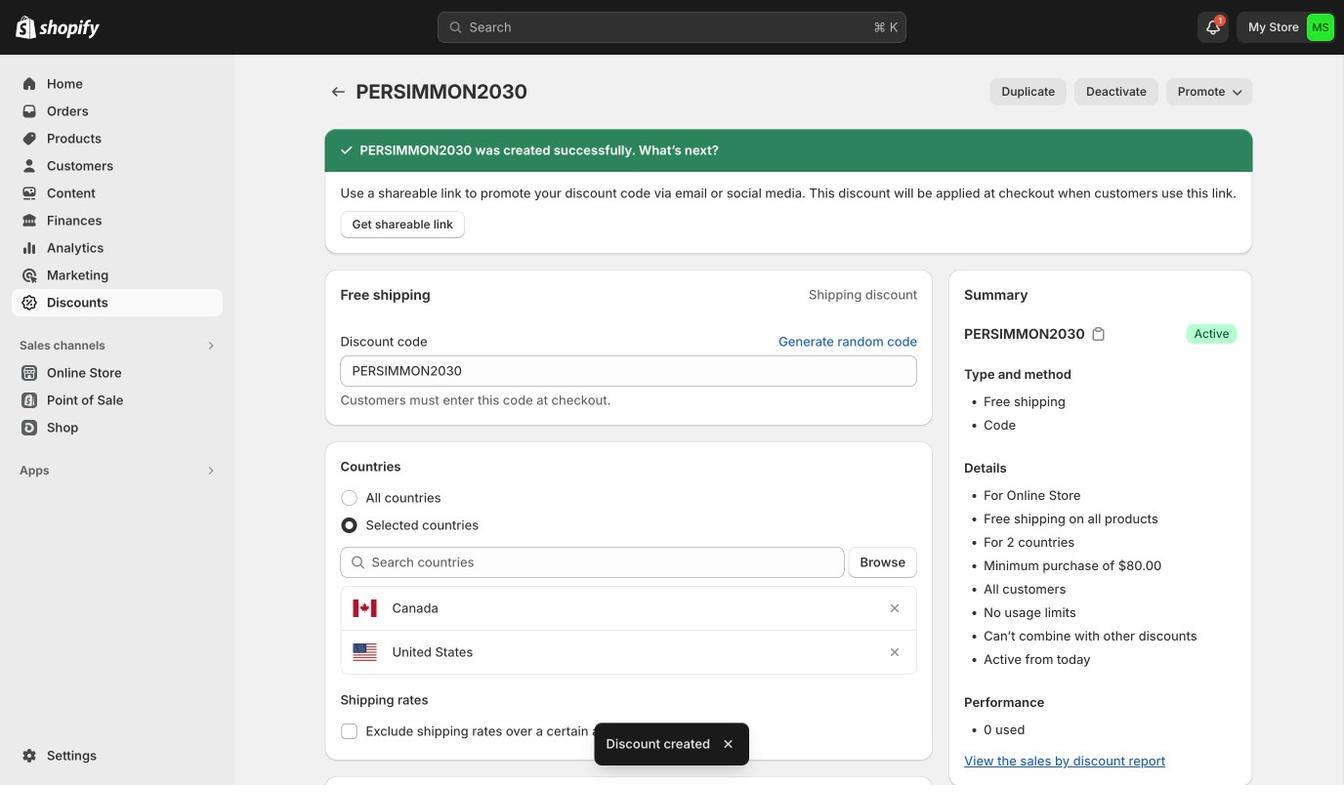 Task type: describe. For each thing, give the bounding box(es) containing it.
1 horizontal spatial shopify image
[[39, 19, 100, 39]]

Search countries text field
[[372, 547, 845, 578]]

0 horizontal spatial shopify image
[[16, 15, 36, 39]]



Task type: locate. For each thing, give the bounding box(es) containing it.
None text field
[[341, 356, 918, 387]]

shopify image
[[16, 15, 36, 39], [39, 19, 100, 39]]

my store image
[[1307, 14, 1335, 41]]



